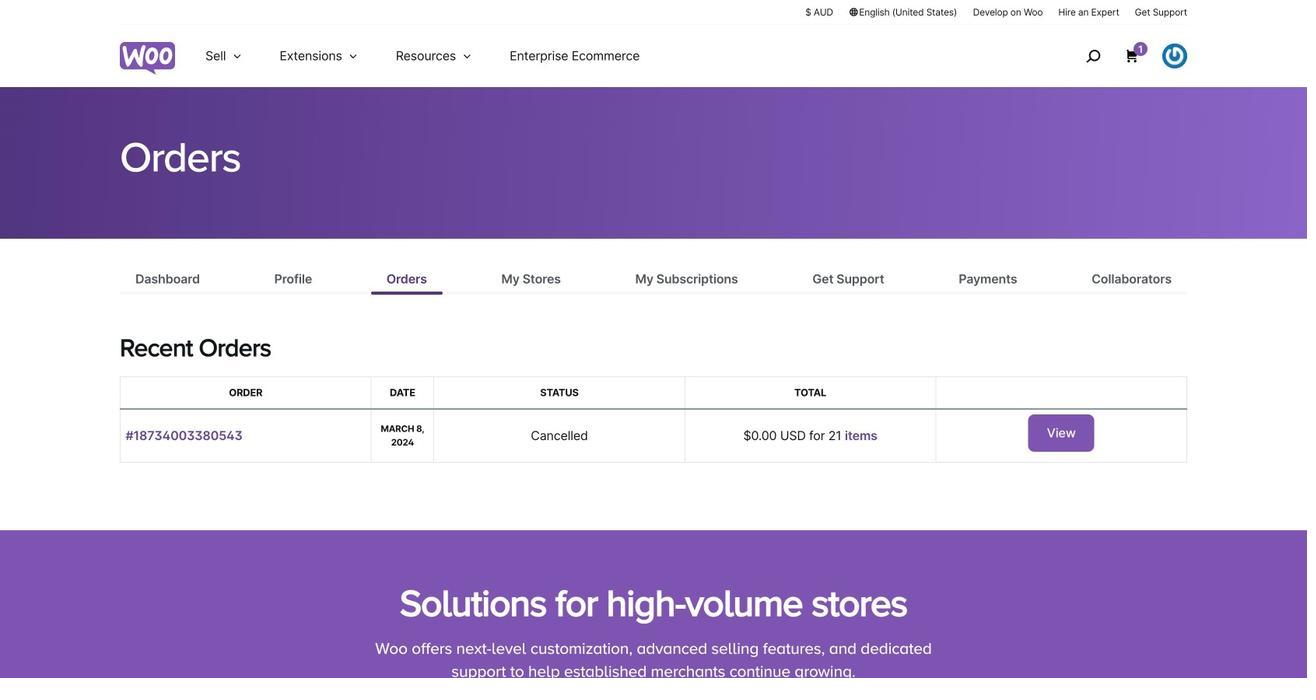 Task type: describe. For each thing, give the bounding box(es) containing it.
open account menu image
[[1163, 44, 1188, 69]]

service navigation menu element
[[1053, 31, 1188, 81]]



Task type: locate. For each thing, give the bounding box(es) containing it.
search image
[[1081, 44, 1106, 69]]



